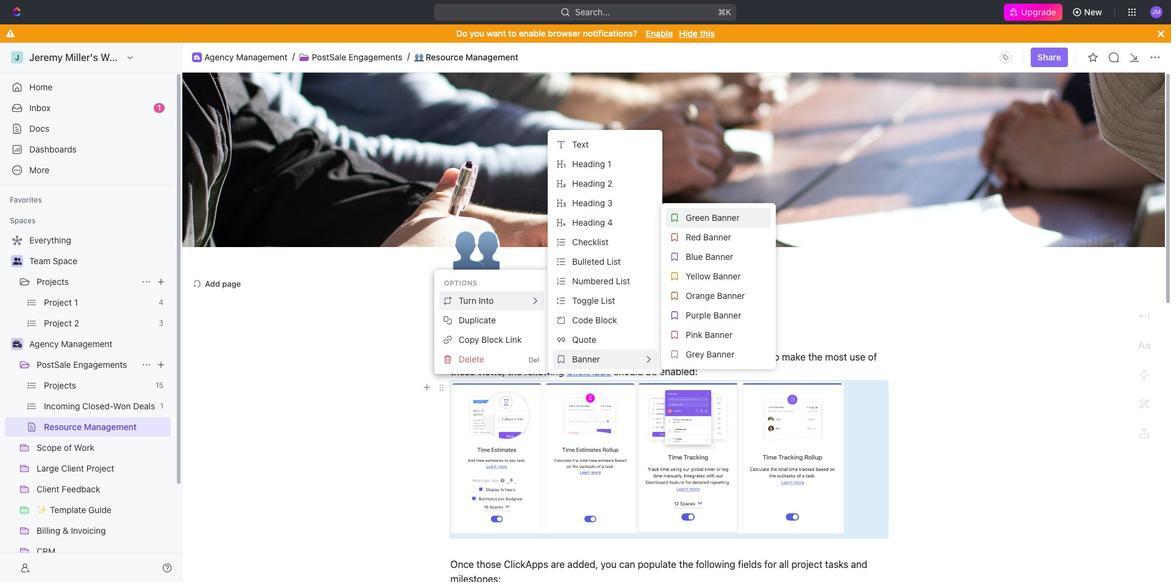 Task type: describe. For each thing, give the bounding box(es) containing it.
sidebar navigation
[[0, 43, 182, 582]]

all
[[780, 559, 789, 570]]

for
[[765, 559, 777, 570]]

checklist button
[[553, 233, 658, 252]]

👥
[[414, 52, 424, 62]]

0 horizontal spatial postsale engagements link
[[37, 355, 137, 375]]

user group image
[[13, 258, 22, 265]]

upgrade
[[1022, 7, 1057, 17]]

yellow
[[686, 271, 711, 281]]

this
[[700, 28, 715, 38]]

heading 1 button
[[553, 154, 658, 174]]

space
[[53, 256, 77, 266]]

red banner button
[[667, 228, 772, 247]]

enable
[[519, 28, 546, 38]]

home link
[[5, 78, 171, 97]]

project
[[792, 559, 823, 570]]

bulleted list button
[[553, 252, 658, 272]]

banner for purple banner
[[714, 310, 742, 320]]

heading 2
[[573, 178, 613, 189]]

purple banner button
[[667, 306, 772, 325]]

heading for heading 2
[[573, 178, 605, 189]]

list for bulleted list
[[607, 256, 621, 267]]

heading 3 button
[[553, 193, 658, 213]]

add comment
[[463, 282, 518, 292]]

orange
[[686, 290, 715, 301]]

provides
[[488, 352, 526, 363]]

clickapps link
[[567, 366, 611, 377]]

be
[[646, 366, 657, 377]]

block for code
[[596, 315, 618, 325]]

list for toggle list
[[601, 295, 615, 306]]

add page
[[205, 279, 241, 288]]

hide
[[679, 28, 698, 38]]

those
[[477, 559, 502, 570]]

views
[[562, 352, 587, 363]]

banner for grey banner
[[707, 349, 735, 359]]

can
[[620, 559, 636, 570]]

1 inside sidebar "navigation"
[[157, 103, 161, 112]]

banner button
[[553, 350, 658, 369]]

text
[[573, 139, 589, 149]]

yellow banner
[[686, 271, 741, 281]]

1 horizontal spatial clickapps
[[567, 366, 611, 377]]

heading for heading 1
[[573, 159, 605, 169]]

heading for heading 4
[[573, 217, 605, 228]]

pink banner button
[[667, 325, 772, 345]]

purple
[[686, 310, 712, 320]]

2 make from the left
[[782, 352, 806, 363]]

views,
[[478, 366, 505, 377]]

management inside sidebar "navigation"
[[61, 339, 113, 349]]

banner for pink banner
[[705, 330, 733, 340]]

team space link
[[29, 251, 168, 271]]

banner for green banner
[[712, 212, 740, 223]]

grey
[[686, 349, 705, 359]]

agency for the agency management link corresponding to the right business time icon
[[204, 52, 234, 62]]

1 make from the left
[[610, 352, 634, 363]]

quote button
[[553, 330, 658, 350]]

enabled:
[[660, 366, 698, 377]]

code block button
[[553, 311, 658, 330]]

team
[[29, 256, 51, 266]]

milestones:
[[451, 574, 501, 582]]

list for numbered list
[[616, 276, 630, 286]]

heading 4
[[573, 217, 613, 228]]

banner for orange banner
[[717, 290, 745, 301]]

heading 4 button
[[553, 213, 658, 233]]

postsale engagements inside sidebar "navigation"
[[37, 359, 127, 370]]

and
[[851, 559, 868, 570]]

docs link
[[5, 119, 171, 139]]

grey banner
[[686, 349, 735, 359]]

notifications?
[[583, 28, 638, 38]]

tasks
[[826, 559, 849, 570]]

to
[[509, 28, 517, 38]]

fields
[[738, 559, 762, 570]]

bulleted
[[573, 256, 605, 267]]

pink banner
[[686, 330, 733, 340]]

code block
[[573, 315, 618, 325]]

4
[[608, 217, 613, 228]]

resource management
[[449, 297, 711, 326]]

orange banner button
[[667, 286, 772, 306]]

banner inside banner button
[[573, 354, 600, 364]]

banner for yellow banner
[[713, 271, 741, 281]]

following inside the clickup provides several views that make resource management easier. to make the most use of these views, the following
[[525, 366, 564, 377]]

turn into button
[[439, 291, 544, 311]]

0 vertical spatial engagements
[[349, 52, 403, 62]]

engagements inside sidebar "navigation"
[[73, 359, 127, 370]]

heading for heading 3
[[573, 198, 605, 208]]

agency management link for the right business time icon
[[204, 52, 288, 62]]

share
[[1038, 52, 1062, 62]]

populate
[[638, 559, 677, 570]]

new button
[[1068, 2, 1110, 22]]

toggle
[[573, 295, 599, 306]]

2 horizontal spatial the
[[809, 352, 823, 363]]

following inside once those clickapps are added, you can populate the following fields for all project tasks and milestones:
[[696, 559, 736, 570]]

👥 resource management
[[414, 52, 519, 62]]

⌘k
[[719, 7, 732, 17]]

new
[[1085, 7, 1103, 17]]

team space
[[29, 256, 77, 266]]

search...
[[576, 7, 611, 17]]

you inside once those clickapps are added, you can populate the following fields for all project tasks and milestones:
[[601, 559, 617, 570]]



Task type: locate. For each thing, give the bounding box(es) containing it.
0 vertical spatial postsale engagements
[[312, 52, 403, 62]]

block down duplicate button on the bottom of the page
[[482, 334, 504, 345]]

2
[[608, 178, 613, 189]]

1 horizontal spatial 1
[[608, 159, 612, 169]]

green banner button
[[667, 208, 772, 228]]

0 horizontal spatial business time image
[[13, 341, 22, 348]]

1 vertical spatial agency management
[[29, 339, 113, 349]]

3 heading from the top
[[573, 198, 605, 208]]

0 horizontal spatial postsale engagements
[[37, 359, 127, 370]]

1 horizontal spatial agency management
[[204, 52, 288, 62]]

banner inside 'pink banner' button
[[705, 330, 733, 340]]

banner down purple banner button
[[705, 330, 733, 340]]

agency management link for business time icon within the sidebar "navigation"
[[29, 334, 168, 354]]

the inside once those clickapps are added, you can populate the following fields for all project tasks and milestones:
[[679, 559, 694, 570]]

1 horizontal spatial make
[[782, 352, 806, 363]]

clickup
[[451, 352, 485, 363]]

del
[[529, 355, 539, 363]]

enable
[[646, 28, 673, 38]]

banner for red banner
[[704, 232, 732, 242]]

1 vertical spatial agency
[[29, 339, 59, 349]]

duplicate button
[[439, 311, 544, 330]]

1 horizontal spatial you
[[601, 559, 617, 570]]

blue banner
[[686, 251, 734, 262]]

0 horizontal spatial block
[[482, 334, 504, 345]]

postsale engagements link
[[312, 52, 403, 62], [37, 355, 137, 375]]

1 horizontal spatial the
[[679, 559, 694, 570]]

0 horizontal spatial agency management link
[[29, 334, 168, 354]]

the down provides
[[508, 366, 522, 377]]

heading up the checklist
[[573, 217, 605, 228]]

list inside 'button'
[[601, 295, 615, 306]]

should
[[614, 366, 644, 377]]

numbered list button
[[553, 272, 658, 291]]

the left "most"
[[809, 352, 823, 363]]

0 vertical spatial the
[[809, 352, 823, 363]]

postsale inside sidebar "navigation"
[[37, 359, 71, 370]]

docs
[[29, 123, 49, 134]]

most
[[826, 352, 848, 363]]

clickapps
[[567, 366, 611, 377], [504, 559, 549, 570]]

4 heading from the top
[[573, 217, 605, 228]]

management
[[236, 52, 288, 62], [466, 52, 519, 62], [561, 297, 711, 326], [61, 339, 113, 349]]

once those clickapps are added, you can populate the following fields for all project tasks and milestones:
[[451, 559, 871, 582]]

bulleted list
[[573, 256, 621, 267]]

0 vertical spatial clickapps
[[567, 366, 611, 377]]

the right populate
[[679, 559, 694, 570]]

1 horizontal spatial engagements
[[349, 52, 403, 62]]

following left fields
[[696, 559, 736, 570]]

are
[[551, 559, 565, 570]]

1 horizontal spatial block
[[596, 315, 618, 325]]

turn
[[459, 295, 477, 306]]

block down toggle list 'button'
[[596, 315, 618, 325]]

1 vertical spatial the
[[508, 366, 522, 377]]

1
[[157, 103, 161, 112], [608, 159, 612, 169]]

comment
[[481, 282, 518, 292]]

0 vertical spatial agency management
[[204, 52, 288, 62]]

several
[[528, 352, 560, 363]]

banner up clickapps link
[[573, 354, 600, 364]]

browser
[[548, 28, 581, 38]]

text button
[[553, 135, 658, 154]]

1 vertical spatial agency management link
[[29, 334, 168, 354]]

1 vertical spatial postsale engagements
[[37, 359, 127, 370]]

banner inside yellow banner button
[[713, 271, 741, 281]]

add for add page
[[205, 279, 220, 288]]

resource
[[636, 352, 675, 363]]

0 horizontal spatial postsale
[[37, 359, 71, 370]]

heading inside button
[[573, 198, 605, 208]]

2 vertical spatial the
[[679, 559, 694, 570]]

turn into
[[459, 295, 494, 306]]

add for add comment
[[463, 282, 479, 292]]

banner inside red banner button
[[704, 232, 732, 242]]

numbered list
[[573, 276, 630, 286]]

0 vertical spatial list
[[607, 256, 621, 267]]

delete
[[459, 354, 484, 364]]

copy block link button
[[439, 330, 544, 350]]

business time image
[[194, 55, 200, 60], [13, 341, 22, 348]]

banner for blue banner
[[706, 251, 734, 262]]

clickapps left are
[[504, 559, 549, 570]]

copy block link
[[459, 334, 522, 345]]

following down several
[[525, 366, 564, 377]]

blue
[[686, 251, 703, 262]]

make right to in the bottom right of the page
[[782, 352, 806, 363]]

purple banner
[[686, 310, 742, 320]]

checklist
[[573, 237, 609, 247]]

1 vertical spatial postsale
[[37, 359, 71, 370]]

resource down comment
[[449, 297, 556, 326]]

copy
[[459, 334, 479, 345]]

0 vertical spatial agency
[[204, 52, 234, 62]]

heading 3
[[573, 198, 613, 208]]

quote
[[573, 334, 597, 345]]

0 vertical spatial resource
[[426, 52, 464, 62]]

1 vertical spatial resource
[[449, 297, 556, 326]]

1 vertical spatial business time image
[[13, 341, 22, 348]]

1 horizontal spatial add
[[463, 282, 479, 292]]

management
[[677, 352, 735, 363]]

use
[[850, 352, 866, 363]]

0 vertical spatial 1
[[157, 103, 161, 112]]

1 horizontal spatial postsale engagements
[[312, 52, 403, 62]]

add up turn
[[463, 282, 479, 292]]

0 horizontal spatial following
[[525, 366, 564, 377]]

0 horizontal spatial make
[[610, 352, 634, 363]]

heading inside button
[[573, 159, 605, 169]]

banner
[[712, 212, 740, 223], [704, 232, 732, 242], [706, 251, 734, 262], [713, 271, 741, 281], [717, 290, 745, 301], [714, 310, 742, 320], [705, 330, 733, 340], [707, 349, 735, 359], [573, 354, 600, 364]]

0 vertical spatial block
[[596, 315, 618, 325]]

agency for the agency management link in tree
[[29, 339, 59, 349]]

tree containing team space
[[5, 231, 171, 582]]

1 vertical spatial list
[[616, 276, 630, 286]]

banner up red banner button
[[712, 212, 740, 223]]

want
[[487, 28, 506, 38]]

0 vertical spatial business time image
[[194, 55, 200, 60]]

dashboards
[[29, 144, 77, 154]]

banner inside purple banner button
[[714, 310, 742, 320]]

agency
[[204, 52, 234, 62], [29, 339, 59, 349]]

clickapps down that
[[567, 366, 611, 377]]

0 vertical spatial agency management link
[[204, 52, 288, 62]]

2 vertical spatial list
[[601, 295, 615, 306]]

block for copy
[[482, 334, 504, 345]]

you
[[470, 28, 485, 38], [601, 559, 617, 570]]

1 horizontal spatial agency management link
[[204, 52, 288, 62]]

tree
[[5, 231, 171, 582]]

0 horizontal spatial add
[[205, 279, 220, 288]]

do you want to enable browser notifications? enable hide this
[[457, 28, 715, 38]]

list
[[607, 256, 621, 267], [616, 276, 630, 286], [601, 295, 615, 306]]

1 inside button
[[608, 159, 612, 169]]

banner down 'pink banner' button
[[707, 349, 735, 359]]

banner down yellow banner button
[[717, 290, 745, 301]]

banner down green banner button
[[704, 232, 732, 242]]

resource right 👥
[[426, 52, 464, 62]]

these
[[451, 366, 475, 377]]

1 horizontal spatial postsale
[[312, 52, 346, 62]]

postsale engagements
[[312, 52, 403, 62], [37, 359, 127, 370]]

list down numbered list button
[[601, 295, 615, 306]]

0 horizontal spatial 1
[[157, 103, 161, 112]]

0 vertical spatial you
[[470, 28, 485, 38]]

banner inside blue banner button
[[706, 251, 734, 262]]

do
[[457, 28, 468, 38]]

heading 1
[[573, 159, 612, 169]]

numbered
[[573, 276, 614, 286]]

easier.
[[738, 352, 767, 363]]

banner inside orange banner button
[[717, 290, 745, 301]]

banner down blue banner button
[[713, 271, 741, 281]]

0 horizontal spatial agency
[[29, 339, 59, 349]]

you left can
[[601, 559, 617, 570]]

tree inside sidebar "navigation"
[[5, 231, 171, 582]]

spaces
[[10, 216, 36, 225]]

1 horizontal spatial postsale engagements link
[[312, 52, 403, 62]]

list down bulleted list button
[[616, 276, 630, 286]]

1 vertical spatial you
[[601, 559, 617, 570]]

added,
[[568, 559, 598, 570]]

into
[[479, 295, 494, 306]]

heading down heading 1
[[573, 178, 605, 189]]

0 vertical spatial following
[[525, 366, 564, 377]]

agency management inside sidebar "navigation"
[[29, 339, 113, 349]]

code
[[573, 315, 593, 325]]

duplicate
[[459, 315, 496, 325]]

1 vertical spatial block
[[482, 334, 504, 345]]

1 horizontal spatial business time image
[[194, 55, 200, 60]]

engagements
[[349, 52, 403, 62], [73, 359, 127, 370]]

agency management link inside tree
[[29, 334, 168, 354]]

agency management
[[204, 52, 288, 62], [29, 339, 113, 349]]

make
[[610, 352, 634, 363], [782, 352, 806, 363]]

heading up heading 2
[[573, 159, 605, 169]]

0 vertical spatial postsale engagements link
[[312, 52, 403, 62]]

banner down orange banner button
[[714, 310, 742, 320]]

1 vertical spatial postsale engagements link
[[37, 355, 137, 375]]

list down checklist button
[[607, 256, 621, 267]]

0 horizontal spatial the
[[508, 366, 522, 377]]

heading 2 button
[[553, 174, 658, 193]]

pink
[[686, 330, 703, 340]]

banner inside grey banner button
[[707, 349, 735, 359]]

3
[[608, 198, 613, 208]]

link
[[506, 334, 522, 345]]

heading down heading 2
[[573, 198, 605, 208]]

inbox
[[29, 103, 51, 113]]

1 horizontal spatial following
[[696, 559, 736, 570]]

0 vertical spatial postsale
[[312, 52, 346, 62]]

options
[[444, 279, 478, 287]]

1 heading from the top
[[573, 159, 605, 169]]

banner down red banner button
[[706, 251, 734, 262]]

clickapps inside once those clickapps are added, you can populate the following fields for all project tasks and milestones:
[[504, 559, 549, 570]]

agency management for business time icon within the sidebar "navigation"
[[29, 339, 113, 349]]

business time image inside sidebar "navigation"
[[13, 341, 22, 348]]

make up should
[[610, 352, 634, 363]]

banner inside green banner button
[[712, 212, 740, 223]]

1 vertical spatial following
[[696, 559, 736, 570]]

green
[[686, 212, 710, 223]]

dashboards link
[[5, 140, 171, 159]]

0 horizontal spatial engagements
[[73, 359, 127, 370]]

1 horizontal spatial agency
[[204, 52, 234, 62]]

add left page
[[205, 279, 220, 288]]

you right do
[[470, 28, 485, 38]]

postsale
[[312, 52, 346, 62], [37, 359, 71, 370]]

agency inside tree
[[29, 339, 59, 349]]

1 vertical spatial clickapps
[[504, 559, 549, 570]]

0 horizontal spatial clickapps
[[504, 559, 549, 570]]

red
[[686, 232, 701, 242]]

0 horizontal spatial you
[[470, 28, 485, 38]]

0 horizontal spatial agency management
[[29, 339, 113, 349]]

projects
[[37, 276, 69, 287]]

clickup provides several views that make resource management easier. to make the most use of these views, the following
[[451, 352, 880, 377]]

home
[[29, 82, 53, 92]]

projects link
[[37, 272, 137, 292]]

grey banner button
[[667, 345, 772, 364]]

1 vertical spatial engagements
[[73, 359, 127, 370]]

1 vertical spatial 1
[[608, 159, 612, 169]]

agency management for the right business time icon
[[204, 52, 288, 62]]

2 heading from the top
[[573, 178, 605, 189]]



Task type: vqa. For each thing, say whether or not it's contained in the screenshot.
Learn more about filters 'link'
no



